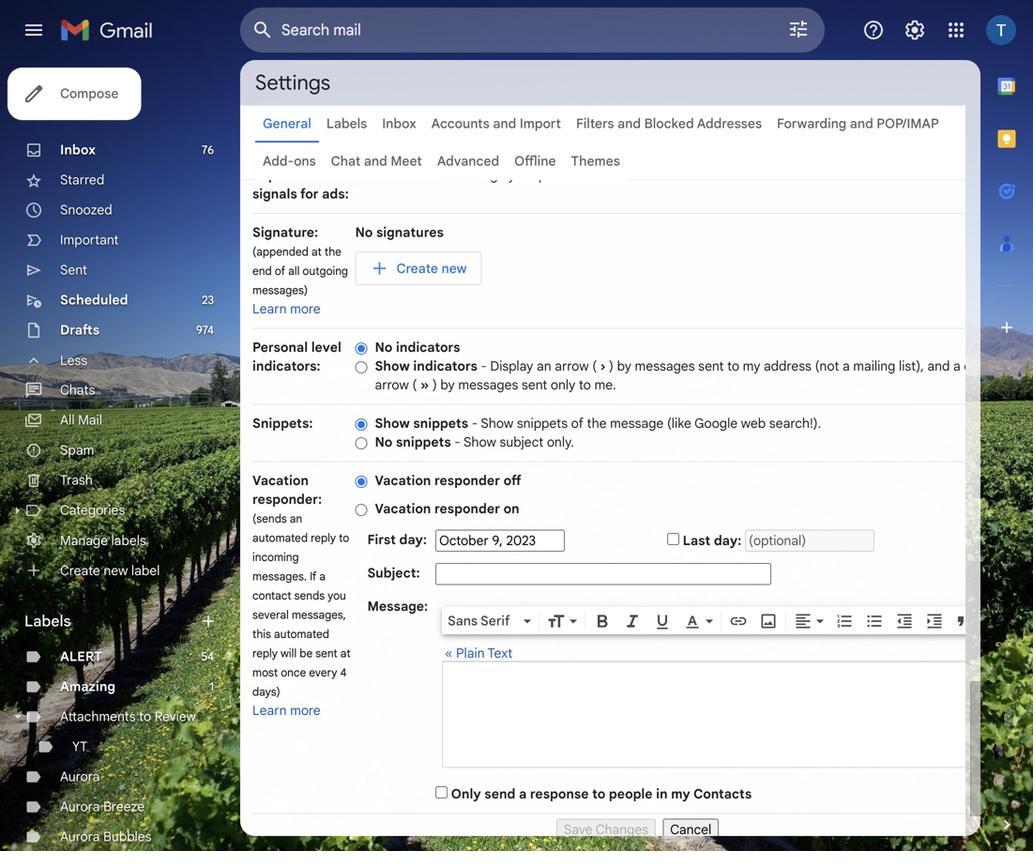 Task type: vqa. For each thing, say whether or not it's contained in the screenshot.
the complete
no



Task type: locate. For each thing, give the bounding box(es) containing it.
aurora down yt link
[[60, 769, 100, 785]]

snippets up vacation responder off
[[396, 434, 451, 451]]

indicators up '»'
[[413, 358, 478, 375]]

a right if
[[320, 570, 326, 584]]

0 horizontal spatial inbox link
[[60, 142, 96, 158]]

0 vertical spatial new
[[442, 260, 467, 277]]

learn down days)
[[253, 703, 287, 719]]

if
[[310, 570, 317, 584]]

1 learn more link from the top
[[253, 301, 321, 317]]

)
[[609, 358, 614, 375], [433, 377, 437, 393]]

create inside button
[[397, 260, 438, 277]]

Vacation responder text field
[[443, 672, 1006, 758]]

- left display at the top of page
[[481, 358, 487, 375]]

learn more link
[[253, 301, 321, 317], [253, 703, 321, 719]]

2 aurora from the top
[[60, 799, 100, 815]]

0 horizontal spatial an
[[290, 512, 302, 526]]

1 vertical spatial by
[[441, 377, 455, 393]]

drafts
[[60, 322, 100, 338]]

0 horizontal spatial reply
[[253, 647, 278, 661]]

navigation
[[253, 814, 1023, 841]]

last day:
[[683, 533, 742, 549]]

signatures
[[376, 224, 444, 241]]

all
[[288, 264, 300, 278]]

) right ›
[[609, 358, 614, 375]]

0 horizontal spatial day:
[[399, 532, 427, 548]]

can
[[380, 167, 402, 184]]

reply up most
[[253, 647, 278, 661]]

1 horizontal spatial inbox link
[[382, 115, 416, 132]]

create down signatures in the top left of the page
[[397, 260, 438, 277]]

1 vertical spatial learn
[[253, 703, 287, 719]]

labels up chat
[[327, 115, 367, 132]]

vacation up first day:
[[375, 501, 431, 517]]

Subject text field
[[436, 563, 772, 585]]

0 vertical spatial arrow
[[555, 358, 589, 375]]

- up no snippets - show subject only.
[[472, 415, 478, 432]]

no snippets - show subject only.
[[375, 434, 574, 451]]

here link
[[614, 167, 641, 184]]

scheduled
[[60, 292, 128, 308]]

messages down display at the top of page
[[458, 377, 519, 393]]

and left pop/imap
[[850, 115, 874, 132]]

level
[[311, 339, 342, 356]]

inbox up meet
[[382, 115, 416, 132]]

1 vertical spatial of
[[571, 415, 584, 432]]

2 vertical spatial -
[[455, 434, 461, 451]]

0 horizontal spatial new
[[104, 563, 128, 579]]

my right the in
[[671, 786, 691, 803]]

and for accounts
[[493, 115, 517, 132]]

important
[[60, 232, 119, 248]]

automated up incoming
[[253, 531, 308, 545]]

vacation responder: (sends an automated reply to incoming messages. if a contact sends you several messages, this automated reply will be sent at most once every 4 days) learn more
[[253, 473, 351, 719]]

no right no indicators option at the left of the page
[[375, 339, 393, 356]]

(
[[592, 358, 597, 375], [412, 377, 417, 393]]

2 responder from the top
[[435, 501, 500, 517]]

to left address
[[728, 358, 740, 375]]

ons
[[294, 153, 316, 169]]

0 vertical spatial learn
[[253, 301, 287, 317]]

sent inside vacation responder: (sends an automated reply to incoming messages. if a contact sends you several messages, this automated reply will be sent at most once every 4 days) learn more
[[316, 647, 338, 661]]

search!).
[[770, 415, 822, 432]]

learn more link down days)
[[253, 703, 321, 719]]

add-ons
[[263, 153, 316, 169]]

1 vertical spatial (
[[412, 377, 417, 393]]

0 horizontal spatial create
[[60, 563, 100, 579]]

and for filters
[[618, 115, 641, 132]]

google
[[695, 415, 738, 432]]

1 vertical spatial create
[[60, 563, 100, 579]]

my left address
[[743, 358, 761, 375]]

create inside labels navigation
[[60, 563, 100, 579]]

0 vertical spatial my
[[743, 358, 761, 375]]

you
[[328, 589, 346, 603]]

web
[[741, 415, 766, 432]]

and right list),
[[928, 358, 950, 375]]

0 vertical spatial sent
[[699, 358, 724, 375]]

new for create new label
[[104, 563, 128, 579]]

0 vertical spatial by
[[617, 358, 632, 375]]

to left me.
[[579, 377, 591, 393]]

more
[[290, 301, 321, 317], [290, 703, 321, 719]]

1 vertical spatial inbox link
[[60, 142, 96, 158]]

arrow up only
[[555, 358, 589, 375]]

inbox inside labels navigation
[[60, 142, 96, 158]]

Show indicators radio
[[355, 360, 367, 374]]

show indicators -
[[375, 358, 490, 375]]

more down messages)
[[290, 301, 321, 317]]

1 vertical spatial my
[[671, 786, 691, 803]]

of left all
[[275, 264, 286, 278]]

my inside ) by messages sent to my address (not a mailing list), and a double arrow (
[[743, 358, 761, 375]]

1 horizontal spatial by
[[617, 358, 632, 375]]

show snippets - show snippets of the message (like google web search!).
[[375, 415, 822, 432]]

ads:
[[322, 186, 349, 202]]

aurora down aurora breeze link
[[60, 829, 100, 845]]

1 vertical spatial arrow
[[375, 377, 409, 393]]

attachments
[[60, 709, 136, 725]]

bulleted list ‪(⌘⇧8)‬ image
[[866, 612, 884, 631]]

the up outgoing
[[325, 245, 342, 259]]

vacation up responder:
[[253, 473, 309, 489]]

0 vertical spatial indicators
[[396, 339, 460, 356]]

1 vertical spatial labels
[[24, 612, 71, 631]]

attachments to review link
[[60, 709, 196, 725]]

incoming
[[253, 551, 299, 565]]

0 vertical spatial more
[[290, 301, 321, 317]]

1 horizontal spatial at
[[341, 647, 351, 661]]

and right filters
[[618, 115, 641, 132]]

day:
[[399, 532, 427, 548], [714, 533, 742, 549]]

at up outgoing
[[312, 245, 322, 259]]

1 vertical spatial messages
[[458, 377, 519, 393]]

1 horizontal spatial -
[[472, 415, 478, 432]]

1 horizontal spatial my
[[743, 358, 761, 375]]

1 more from the top
[[290, 301, 321, 317]]

1 vertical spatial )
[[433, 377, 437, 393]]

arrow left '»'
[[375, 377, 409, 393]]

amazing link
[[60, 679, 115, 695]]

no right no snippets "radio"
[[375, 434, 393, 451]]

create down manage
[[60, 563, 100, 579]]

of inside "signature: (appended at the end of all outgoing messages) learn more"
[[275, 264, 286, 278]]

0 vertical spatial of
[[275, 264, 286, 278]]

compose button
[[8, 68, 141, 120]]

navigation containing save changes
[[253, 814, 1023, 841]]

(sends
[[253, 512, 287, 526]]

- for show snippets of the message (like google web search!).
[[472, 415, 478, 432]]

vacation responder off
[[375, 473, 522, 489]]

2 more from the top
[[290, 703, 321, 719]]

inbox link up starred link
[[60, 142, 96, 158]]

once
[[281, 666, 306, 680]]

snippets:
[[253, 415, 313, 432]]

new down signatures in the top left of the page
[[442, 260, 467, 277]]

2 learn more link from the top
[[253, 703, 321, 719]]

no indicators
[[375, 339, 460, 356]]

1 vertical spatial indicators
[[413, 358, 478, 375]]

themes link
[[571, 153, 620, 169]]

manage
[[60, 532, 108, 549]]

1 vertical spatial aurora
[[60, 799, 100, 815]]

an
[[537, 358, 552, 375], [290, 512, 302, 526]]

messages inside ) by messages sent to my address (not a mailing list), and a double arrow (
[[635, 358, 695, 375]]

day: right first
[[399, 532, 427, 548]]

1 vertical spatial responder
[[435, 501, 500, 517]]

a inside vacation responder: (sends an automated reply to incoming messages. if a contact sends you several messages, this automated reply will be sent at most once every 4 days) learn more
[[320, 570, 326, 584]]

all mail link
[[60, 412, 102, 429]]

and right chat
[[364, 153, 388, 169]]

the down me.
[[587, 415, 607, 432]]

None search field
[[240, 8, 825, 53]]

inbox link up meet
[[382, 115, 416, 132]]

learn more link down messages)
[[253, 301, 321, 317]]

- for show subject only.
[[455, 434, 461, 451]]

( left ›
[[592, 358, 597, 375]]

on
[[504, 501, 520, 517]]

vacation
[[253, 473, 309, 489], [375, 473, 431, 489], [375, 501, 431, 517]]

(not
[[815, 358, 840, 375]]

responder up 'vacation responder on'
[[435, 473, 500, 489]]

1 horizontal spatial labels
[[327, 115, 367, 132]]

reply up if
[[311, 531, 336, 545]]

0 horizontal spatial by
[[441, 377, 455, 393]]

an up only
[[537, 358, 552, 375]]

Vacation responder off radio
[[355, 475, 367, 489]]

aurora down aurora link
[[60, 799, 100, 815]]

sans serif
[[448, 613, 510, 629]]

trash
[[60, 472, 93, 489]]

search mail image
[[246, 13, 280, 47]]

drafts link
[[60, 322, 100, 338]]

responder:
[[253, 491, 322, 508]]

0 vertical spatial messages
[[635, 358, 695, 375]]

responder down vacation responder off
[[435, 501, 500, 517]]

the inside "signature: (appended at the end of all outgoing messages) learn more"
[[325, 245, 342, 259]]

meet
[[391, 153, 422, 169]]

0 horizontal spatial at
[[312, 245, 322, 259]]

(appended
[[253, 245, 309, 259]]

vacation right vacation responder off radio
[[375, 473, 431, 489]]

1 horizontal spatial )
[[609, 358, 614, 375]]

2 vertical spatial sent
[[316, 647, 338, 661]]

responder
[[435, 473, 500, 489], [435, 501, 500, 517]]

day: for first day:
[[399, 532, 427, 548]]

»
[[421, 377, 429, 393]]

breeze
[[103, 799, 145, 815]]

labels for labels heading
[[24, 612, 71, 631]]

0 horizontal spatial inbox
[[60, 142, 96, 158]]

indent more ‪(⌘])‬ image
[[926, 612, 944, 631]]

by right '»'
[[441, 377, 455, 393]]

response
[[530, 786, 589, 803]]

show right show snippets 'option'
[[375, 415, 410, 432]]

0 vertical spatial aurora
[[60, 769, 100, 785]]

0 vertical spatial labels
[[327, 115, 367, 132]]

labels heading
[[24, 612, 199, 631]]

aurora breeze link
[[60, 799, 145, 815]]

vacation for vacation responder on
[[375, 501, 431, 517]]

2 horizontal spatial sent
[[699, 358, 724, 375]]

snoozed link
[[60, 202, 112, 218]]

responder for on
[[435, 501, 500, 517]]

labels up alert
[[24, 612, 71, 631]]

1 horizontal spatial create
[[397, 260, 438, 277]]

1 horizontal spatial (
[[592, 358, 597, 375]]

message:
[[367, 598, 428, 615]]

0 vertical spatial at
[[312, 245, 322, 259]]

) right '»'
[[433, 377, 437, 393]]

for
[[300, 186, 319, 202]]

3 aurora from the top
[[60, 829, 100, 845]]

2 learn from the top
[[253, 703, 287, 719]]

indicators
[[396, 339, 460, 356], [413, 358, 478, 375]]

show
[[375, 358, 410, 375], [375, 415, 410, 432], [481, 415, 514, 432], [464, 434, 496, 451]]

to
[[728, 358, 740, 375], [579, 377, 591, 393], [339, 531, 349, 545], [139, 709, 151, 725], [592, 786, 606, 803]]

1 vertical spatial learn more link
[[253, 703, 321, 719]]

( inside ) by messages sent to my address (not a mailing list), and a double arrow (
[[412, 377, 417, 393]]

only
[[551, 377, 576, 393]]

only.
[[547, 434, 574, 451]]

yt
[[72, 739, 87, 755]]

settings image
[[904, 19, 927, 41]]

1 horizontal spatial messages
[[635, 358, 695, 375]]

subject:
[[367, 565, 420, 582]]

aurora
[[60, 769, 100, 785], [60, 799, 100, 815], [60, 829, 100, 845]]

sent up every
[[316, 647, 338, 661]]

new left the 'label'
[[104, 563, 128, 579]]

people
[[609, 786, 653, 803]]

indicators up show indicators -
[[396, 339, 460, 356]]

labels inside navigation
[[24, 612, 71, 631]]

by right ›
[[617, 358, 632, 375]]

indent less ‪(⌘[)‬ image
[[896, 612, 914, 631]]

1 vertical spatial reply
[[253, 647, 278, 661]]

offline
[[515, 153, 556, 169]]

of up only.
[[571, 415, 584, 432]]

0 vertical spatial no
[[355, 224, 373, 241]]

1 vertical spatial no
[[375, 339, 393, 356]]

No snippets radio
[[355, 436, 367, 450]]

1 vertical spatial the
[[587, 415, 607, 432]]

to left review
[[139, 709, 151, 725]]

reply
[[311, 531, 336, 545], [253, 647, 278, 661]]

1 vertical spatial inbox
[[60, 142, 96, 158]]

and right view
[[435, 167, 458, 184]]

aurora for aurora bubbles
[[60, 829, 100, 845]]

an down responder:
[[290, 512, 302, 526]]

no
[[355, 224, 373, 241], [375, 339, 393, 356], [375, 434, 393, 451]]

messages up '(like'
[[635, 358, 695, 375]]

no left signatures in the top left of the page
[[355, 224, 373, 241]]

new inside labels navigation
[[104, 563, 128, 579]]

1 horizontal spatial reply
[[311, 531, 336, 545]]

1 vertical spatial -
[[472, 415, 478, 432]]

to left first
[[339, 531, 349, 545]]

create
[[397, 260, 438, 277], [60, 563, 100, 579]]

0 horizontal spatial sent
[[316, 647, 338, 661]]

inbox up starred link
[[60, 142, 96, 158]]

1 horizontal spatial new
[[442, 260, 467, 277]]

tab list
[[981, 60, 1034, 784]]

0 vertical spatial the
[[325, 245, 342, 259]]

and
[[493, 115, 517, 132], [618, 115, 641, 132], [850, 115, 874, 132], [364, 153, 388, 169], [435, 167, 458, 184], [928, 358, 950, 375]]

0 horizontal spatial (
[[412, 377, 417, 393]]

- up vacation responder off
[[455, 434, 461, 451]]

1 vertical spatial new
[[104, 563, 128, 579]]

learn down messages)
[[253, 301, 287, 317]]

sent down display an arrow ( ›
[[522, 377, 548, 393]]

accounts and import link
[[432, 115, 561, 132]]

snippets up no snippets - show subject only.
[[413, 415, 469, 432]]

an inside vacation responder: (sends an automated reply to incoming messages. if a contact sends you several messages, this automated reply will be sent at most once every 4 days) learn more
[[290, 512, 302, 526]]

0 vertical spatial learn more link
[[253, 301, 321, 317]]

address
[[764, 358, 812, 375]]

no for no indicators
[[375, 339, 393, 356]]

new inside button
[[442, 260, 467, 277]]

themes
[[571, 153, 620, 169]]

( left '»'
[[412, 377, 417, 393]]

create new button
[[355, 252, 482, 285]]

and left import
[[493, 115, 517, 132]]

show up no snippets - show subject only.
[[481, 415, 514, 432]]

aurora for aurora link
[[60, 769, 100, 785]]

1 vertical spatial an
[[290, 512, 302, 526]]

labels for labels link
[[327, 115, 367, 132]]

1 responder from the top
[[435, 473, 500, 489]]

0 vertical spatial automated
[[253, 531, 308, 545]]

0 horizontal spatial arrow
[[375, 377, 409, 393]]

0 vertical spatial responder
[[435, 473, 500, 489]]

1 horizontal spatial of
[[571, 415, 584, 432]]

0 horizontal spatial labels
[[24, 612, 71, 631]]

Show snippets radio
[[355, 418, 367, 432]]

more down once on the left of the page
[[290, 703, 321, 719]]

labels link
[[327, 115, 367, 132]]

0 horizontal spatial )
[[433, 377, 437, 393]]

indicators for show
[[413, 358, 478, 375]]

importance signals for ads: you can view and change your preferences here .
[[253, 167, 644, 202]]

0 vertical spatial create
[[397, 260, 438, 277]]

responder for off
[[435, 473, 500, 489]]

automated up be
[[274, 628, 330, 642]]

vacation for vacation responder off
[[375, 473, 431, 489]]

0 vertical spatial inbox
[[382, 115, 416, 132]]

2 vertical spatial aurora
[[60, 829, 100, 845]]

1 vertical spatial more
[[290, 703, 321, 719]]

at up "4"
[[341, 647, 351, 661]]

0 horizontal spatial the
[[325, 245, 342, 259]]

2 horizontal spatial -
[[481, 358, 487, 375]]

1 aurora from the top
[[60, 769, 100, 785]]

0 horizontal spatial of
[[275, 264, 286, 278]]

day: right last
[[714, 533, 742, 549]]

0 vertical spatial )
[[609, 358, 614, 375]]

›
[[600, 358, 606, 375]]

aurora bubbles link
[[60, 829, 152, 845]]

vacation inside vacation responder: (sends an automated reply to incoming messages. if a contact sends you several messages, this automated reply will be sent at most once every 4 days) learn more
[[253, 473, 309, 489]]

1 learn from the top
[[253, 301, 287, 317]]

sent up google
[[699, 358, 724, 375]]

advanced search options image
[[780, 10, 818, 48]]

1 horizontal spatial sent
[[522, 377, 548, 393]]

1 vertical spatial at
[[341, 647, 351, 661]]

filters and blocked addresses link
[[576, 115, 762, 132]]

0 horizontal spatial messages
[[458, 377, 519, 393]]

0 horizontal spatial -
[[455, 434, 461, 451]]

1 horizontal spatial day:
[[714, 533, 742, 549]]

1 vertical spatial automated
[[274, 628, 330, 642]]

0 vertical spatial -
[[481, 358, 487, 375]]

1 horizontal spatial an
[[537, 358, 552, 375]]



Task type: describe. For each thing, give the bounding box(es) containing it.
scheduled link
[[60, 292, 128, 308]]

important link
[[60, 232, 119, 248]]

0 vertical spatial an
[[537, 358, 552, 375]]

) inside ) by messages sent to my address (not a mailing list), and a double arrow (
[[609, 358, 614, 375]]

personal level indicators:
[[253, 339, 342, 375]]

off
[[504, 473, 522, 489]]

Last day: checkbox
[[667, 533, 680, 545]]

alert link
[[60, 649, 102, 665]]

0 horizontal spatial my
[[671, 786, 691, 803]]

show left the subject
[[464, 434, 496, 451]]

to left people
[[592, 786, 606, 803]]

learn inside "signature: (appended at the end of all outgoing messages) learn more"
[[253, 301, 287, 317]]

of for end
[[275, 264, 286, 278]]

all mail
[[60, 412, 102, 429]]

aurora breeze
[[60, 799, 145, 815]]

yt link
[[72, 739, 87, 755]]

- for display an arrow (
[[481, 358, 487, 375]]

and inside importance signals for ads: you can view and change your preferences here .
[[435, 167, 458, 184]]

insert image image
[[759, 612, 778, 631]]

to inside vacation responder: (sends an automated reply to incoming messages. if a contact sends you several messages, this automated reply will be sent at most once every 4 days) learn more
[[339, 531, 349, 545]]

categories link
[[60, 502, 125, 519]]

1 vertical spatial sent
[[522, 377, 548, 393]]

snippets for show snippets of the message (like google web search!).
[[413, 415, 469, 432]]

chat and meet link
[[331, 153, 422, 169]]

76
[[202, 143, 214, 157]]

cancel button
[[663, 819, 719, 841]]

personal
[[253, 339, 308, 356]]

(like
[[667, 415, 692, 432]]

several
[[253, 608, 289, 622]]

learn more link for learn
[[253, 301, 321, 317]]

alert
[[60, 649, 102, 665]]

support image
[[863, 19, 885, 41]]

general link
[[263, 115, 312, 132]]

« plain text
[[445, 645, 513, 662]]

starred
[[60, 172, 104, 188]]

Only send a response to people in my Contacts checkbox
[[436, 787, 448, 799]]

you
[[355, 167, 377, 184]]

compose
[[60, 85, 119, 102]]

and inside ) by messages sent to my address (not a mailing list), and a double arrow (
[[928, 358, 950, 375]]

0 vertical spatial (
[[592, 358, 597, 375]]

manage labels
[[60, 532, 146, 549]]

show right show indicators option
[[375, 358, 410, 375]]

and for chat
[[364, 153, 388, 169]]

Last day: text field
[[745, 530, 875, 552]]

chats
[[60, 382, 95, 398]]

changes
[[596, 822, 649, 838]]

first day:
[[367, 532, 427, 548]]

filters
[[576, 115, 614, 132]]

save changes button
[[557, 819, 656, 841]]

day: for last day:
[[714, 533, 742, 549]]

1
[[210, 680, 214, 694]]

mailing
[[854, 358, 896, 375]]

» ) by messages sent only to me.
[[421, 377, 616, 393]]

chat
[[331, 153, 361, 169]]

send
[[485, 786, 516, 803]]

gmail image
[[60, 11, 162, 49]]

sent
[[60, 262, 87, 278]]

4
[[340, 666, 347, 680]]

formatting options toolbar
[[442, 607, 1015, 634]]

2 vertical spatial no
[[375, 434, 393, 451]]

of for snippets
[[571, 415, 584, 432]]

arrow inside ) by messages sent to my address (not a mailing list), and a double arrow (
[[375, 377, 409, 393]]

pop/imap
[[877, 115, 939, 132]]

advanced
[[437, 153, 500, 169]]

main menu image
[[23, 19, 45, 41]]

messages)
[[253, 283, 308, 298]]

to inside ) by messages sent to my address (not a mailing list), and a double arrow (
[[728, 358, 740, 375]]

view
[[405, 167, 432, 184]]

accounts
[[432, 115, 490, 132]]

new for create new
[[442, 260, 467, 277]]

list),
[[899, 358, 924, 375]]

1 horizontal spatial arrow
[[555, 358, 589, 375]]

by inside ) by messages sent to my address (not a mailing list), and a double arrow (
[[617, 358, 632, 375]]

end
[[253, 264, 272, 278]]

at inside vacation responder: (sends an automated reply to incoming messages. if a contact sends you several messages, this automated reply will be sent at most once every 4 days) learn more
[[341, 647, 351, 661]]

quote ‪(⌘⇧9)‬ image
[[956, 612, 974, 631]]

here
[[614, 167, 641, 184]]

) by messages sent to my address (not a mailing list), and a double arrow (
[[375, 358, 1005, 393]]

message
[[610, 415, 664, 432]]

importance
[[253, 167, 327, 184]]

vacation for vacation responder: (sends an automated reply to incoming messages. if a contact sends you several messages, this automated reply will be sent at most once every 4 days) learn more
[[253, 473, 309, 489]]

serif
[[481, 613, 510, 629]]

labels navigation
[[0, 60, 240, 851]]

a left double
[[954, 358, 961, 375]]

double
[[964, 358, 1005, 375]]

signature: (appended at the end of all outgoing messages) learn more
[[253, 224, 348, 317]]

italic ‪(⌘i)‬ image
[[623, 612, 642, 631]]

manage labels link
[[60, 532, 146, 549]]

numbered list ‪(⌘⇧7)‬ image
[[836, 612, 854, 631]]

signature:
[[253, 224, 318, 241]]

snoozed
[[60, 202, 112, 218]]

aurora link
[[60, 769, 100, 785]]

starred link
[[60, 172, 104, 188]]

spam link
[[60, 442, 94, 459]]

at inside "signature: (appended at the end of all outgoing messages) learn more"
[[312, 245, 322, 259]]

Vacation responder on radio
[[355, 503, 367, 517]]

create for create new
[[397, 260, 438, 277]]

accounts and import
[[432, 115, 561, 132]]

save
[[564, 822, 593, 838]]

link ‪(⌘k)‬ image
[[729, 612, 748, 631]]

more inside vacation responder: (sends an automated reply to incoming messages. if a contact sends you several messages, this automated reply will be sent at most once every 4 days) learn more
[[290, 703, 321, 719]]

offline link
[[515, 153, 556, 169]]

to inside labels navigation
[[139, 709, 151, 725]]

and for forwarding
[[850, 115, 874, 132]]

learn inside vacation responder: (sends an automated reply to incoming messages. if a contact sends you several messages, this automated reply will be sent at most once every 4 days) learn more
[[253, 703, 287, 719]]

display
[[490, 358, 534, 375]]

aurora for aurora breeze
[[60, 799, 100, 815]]

indicators for no
[[396, 339, 460, 356]]

save changes
[[564, 822, 649, 838]]

sent inside ) by messages sent to my address (not a mailing list), and a double arrow (
[[699, 358, 724, 375]]

more inside "signature: (appended at the end of all outgoing messages) learn more"
[[290, 301, 321, 317]]

aurora bubbles
[[60, 829, 152, 845]]

change
[[461, 167, 505, 184]]

addresses
[[697, 115, 762, 132]]

less button
[[0, 345, 225, 375]]

subject
[[500, 434, 544, 451]]

in
[[656, 786, 668, 803]]

create new label
[[60, 563, 160, 579]]

learn more link for if
[[253, 703, 321, 719]]

will
[[281, 647, 297, 661]]

your
[[509, 167, 535, 184]]

.
[[641, 167, 644, 184]]

cancel
[[671, 822, 712, 838]]

chats link
[[60, 382, 95, 398]]

forwarding and pop/imap link
[[777, 115, 939, 132]]

54
[[201, 650, 214, 664]]

chat and meet
[[331, 153, 422, 169]]

bold ‪(⌘b)‬ image
[[593, 612, 612, 631]]

Search mail text field
[[282, 21, 735, 39]]

a right send
[[519, 786, 527, 803]]

contacts
[[694, 786, 752, 803]]

first
[[367, 532, 396, 548]]

sans serif option
[[444, 612, 520, 631]]

1 horizontal spatial the
[[587, 415, 607, 432]]

0 vertical spatial reply
[[311, 531, 336, 545]]

snippets up only.
[[517, 415, 568, 432]]

trash link
[[60, 472, 93, 489]]

snippets for show subject only.
[[396, 434, 451, 451]]

filters and blocked addresses
[[576, 115, 762, 132]]

First day: text field
[[436, 530, 565, 552]]

1 horizontal spatial inbox
[[382, 115, 416, 132]]

create for create new label
[[60, 563, 100, 579]]

No indicators radio
[[355, 342, 367, 356]]

signals
[[253, 186, 297, 202]]

underline ‪(⌘u)‬ image
[[653, 613, 672, 632]]

a right '(not'
[[843, 358, 850, 375]]

no for no signatures
[[355, 224, 373, 241]]

0 vertical spatial inbox link
[[382, 115, 416, 132]]



